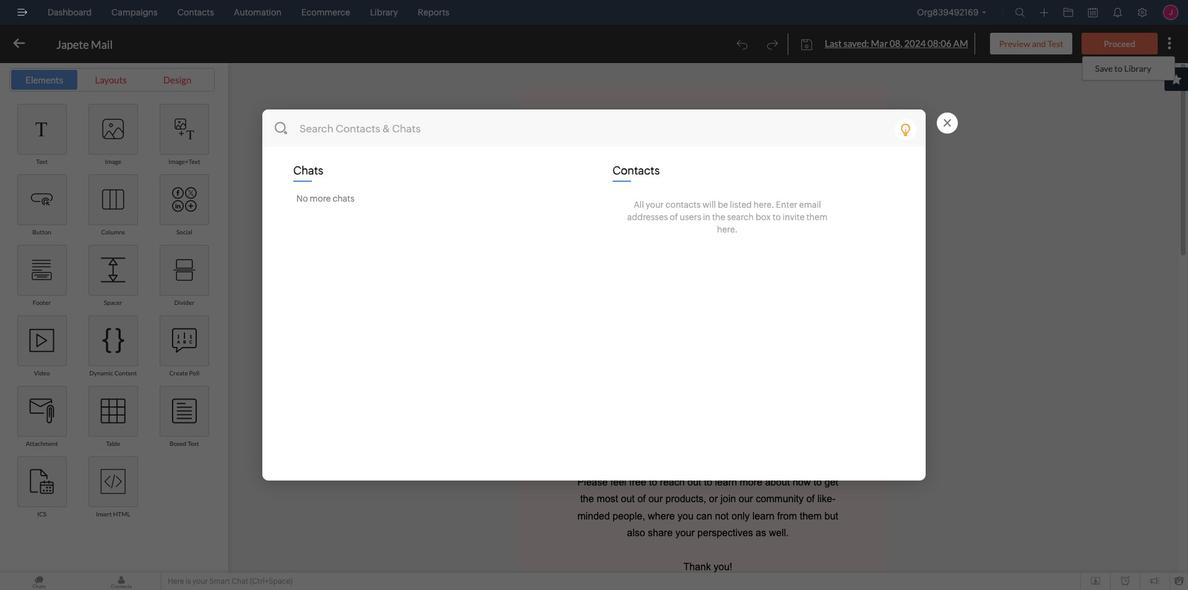 Task type: describe. For each thing, give the bounding box(es) containing it.
&
[[382, 123, 390, 135]]

org839492169
[[917, 7, 979, 17]]

no more chats
[[296, 194, 355, 204]]

search
[[727, 212, 754, 222]]

chat
[[232, 577, 248, 586]]

notifications image
[[1113, 7, 1123, 17]]

search contacts & chats
[[300, 123, 421, 135]]

to
[[773, 212, 781, 222]]

all
[[634, 200, 644, 210]]

enter
[[776, 200, 798, 210]]

here is your smart chat (ctrl+space)
[[168, 577, 293, 586]]

box
[[756, 212, 771, 222]]

users
[[680, 212, 701, 222]]

reports
[[418, 7, 449, 17]]

quick actions image
[[1040, 8, 1049, 17]]

search image
[[1015, 7, 1025, 17]]

search
[[300, 123, 334, 135]]

1 vertical spatial here.
[[717, 225, 738, 235]]

library link
[[365, 0, 403, 25]]

the
[[712, 212, 726, 222]]



Task type: locate. For each thing, give the bounding box(es) containing it.
contacts image
[[82, 573, 160, 590]]

chats
[[392, 123, 421, 135], [293, 164, 323, 177]]

folder image
[[1064, 7, 1074, 17]]

1 horizontal spatial chats
[[392, 123, 421, 135]]

2 vertical spatial contacts
[[613, 164, 660, 177]]

here.
[[754, 200, 774, 210], [717, 225, 738, 235]]

calendar image
[[1088, 7, 1098, 17]]

1 vertical spatial your
[[193, 577, 208, 586]]

here
[[168, 577, 184, 586]]

here. down the
[[717, 225, 738, 235]]

of
[[670, 212, 678, 222]]

library
[[370, 7, 398, 17]]

here. up "box"
[[754, 200, 774, 210]]

0 vertical spatial contacts
[[177, 7, 214, 17]]

contacts
[[177, 7, 214, 17], [336, 123, 380, 135], [613, 164, 660, 177]]

0 horizontal spatial here.
[[717, 225, 738, 235]]

contacts right campaigns link
[[177, 7, 214, 17]]

chats up the no
[[293, 164, 323, 177]]

1 vertical spatial contacts
[[336, 123, 380, 135]]

no
[[296, 194, 308, 204]]

ecommerce
[[301, 7, 350, 17]]

more
[[310, 194, 331, 204]]

listed
[[730, 200, 752, 210]]

0 vertical spatial here.
[[754, 200, 774, 210]]

0 horizontal spatial chats
[[293, 164, 323, 177]]

them
[[807, 212, 828, 222]]

all your contacts will be listed here. enter email addresses of users in the search box to invite them here.
[[627, 200, 828, 235]]

contacts link
[[172, 0, 219, 25]]

email
[[799, 200, 821, 210]]

is
[[186, 577, 191, 586]]

0 vertical spatial your
[[646, 200, 664, 210]]

be
[[718, 200, 728, 210]]

in
[[703, 212, 711, 222]]

campaigns link
[[107, 0, 163, 25]]

chats
[[333, 194, 355, 204]]

your right "is"
[[193, 577, 208, 586]]

0 horizontal spatial contacts
[[177, 7, 214, 17]]

your inside "all your contacts will be listed here. enter email addresses of users in the search box to invite them here."
[[646, 200, 664, 210]]

will
[[703, 200, 716, 210]]

ecommerce link
[[297, 0, 355, 25]]

invite
[[783, 212, 805, 222]]

dashboard link
[[43, 0, 97, 25]]

1 vertical spatial chats
[[293, 164, 323, 177]]

your up addresses
[[646, 200, 664, 210]]

smart
[[209, 577, 230, 586]]

1 horizontal spatial here.
[[754, 200, 774, 210]]

1 horizontal spatial contacts
[[336, 123, 380, 135]]

0 horizontal spatial your
[[193, 577, 208, 586]]

(ctrl+space)
[[250, 577, 293, 586]]

2 horizontal spatial contacts
[[613, 164, 660, 177]]

reports link
[[413, 0, 454, 25]]

your
[[646, 200, 664, 210], [193, 577, 208, 586]]

None field
[[300, 110, 595, 145]]

1 horizontal spatial your
[[646, 200, 664, 210]]

addresses
[[627, 212, 668, 222]]

automation
[[234, 7, 282, 17]]

configure settings image
[[1138, 7, 1148, 17]]

campaigns
[[111, 7, 158, 17]]

chats right "&"
[[392, 123, 421, 135]]

contacts up all
[[613, 164, 660, 177]]

contacts left "&"
[[336, 123, 380, 135]]

0 vertical spatial chats
[[392, 123, 421, 135]]

dashboard
[[48, 7, 92, 17]]

chats image
[[0, 573, 78, 590]]

automation link
[[229, 0, 287, 25]]

contacts
[[666, 200, 701, 210]]



Task type: vqa. For each thing, say whether or not it's contained in the screenshot.
Will
yes



